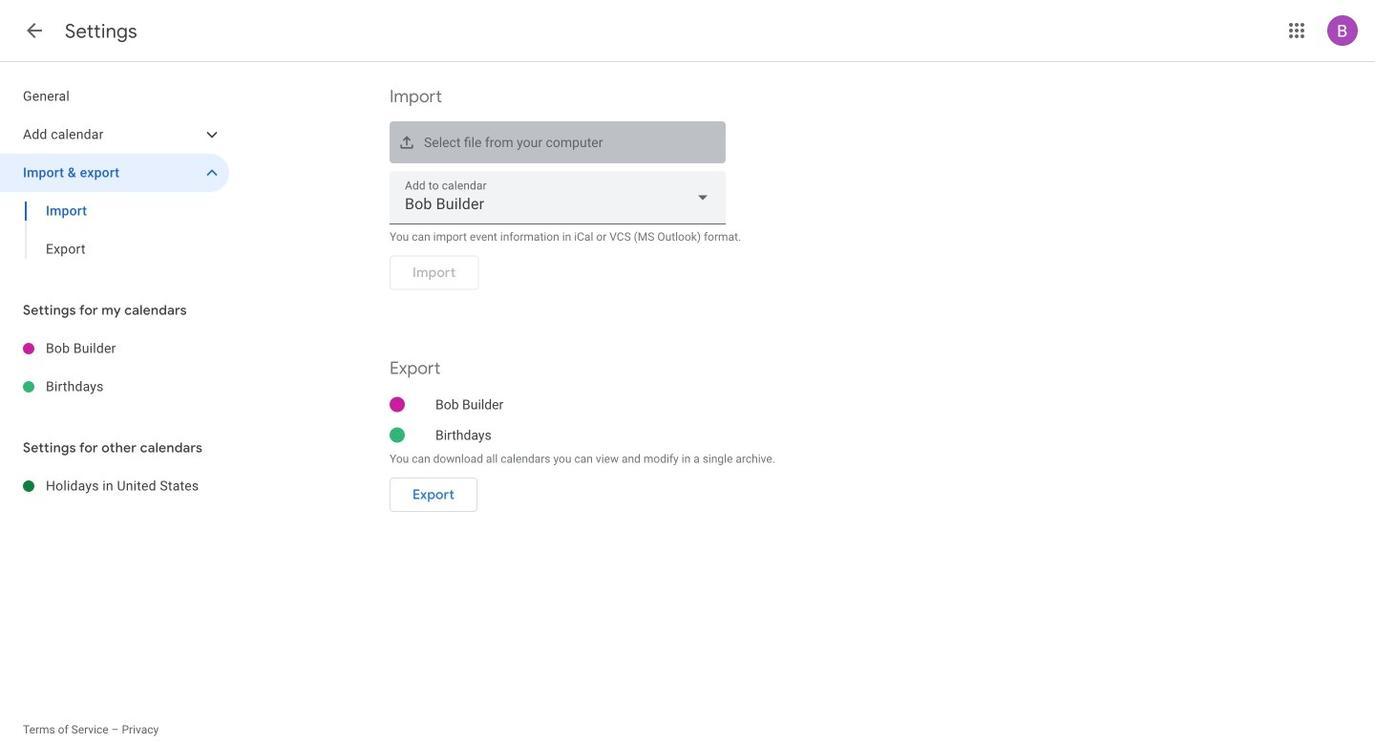 Task type: locate. For each thing, give the bounding box(es) containing it.
1 vertical spatial tree
[[0, 330, 229, 406]]

1 tree from the top
[[0, 77, 229, 268]]

heading
[[65, 19, 137, 43]]

holidays in united states tree item
[[0, 467, 229, 505]]

bob builder tree item
[[0, 330, 229, 368]]

group
[[0, 192, 229, 268]]

tree
[[0, 77, 229, 268], [0, 330, 229, 406]]

None field
[[390, 171, 726, 224]]

0 vertical spatial tree
[[0, 77, 229, 268]]



Task type: vqa. For each thing, say whether or not it's contained in the screenshot.
BOB BUILDER tree item
yes



Task type: describe. For each thing, give the bounding box(es) containing it.
import & export tree item
[[0, 154, 229, 192]]

2 tree from the top
[[0, 330, 229, 406]]

go back image
[[23, 19, 46, 42]]

birthdays tree item
[[0, 368, 229, 406]]



